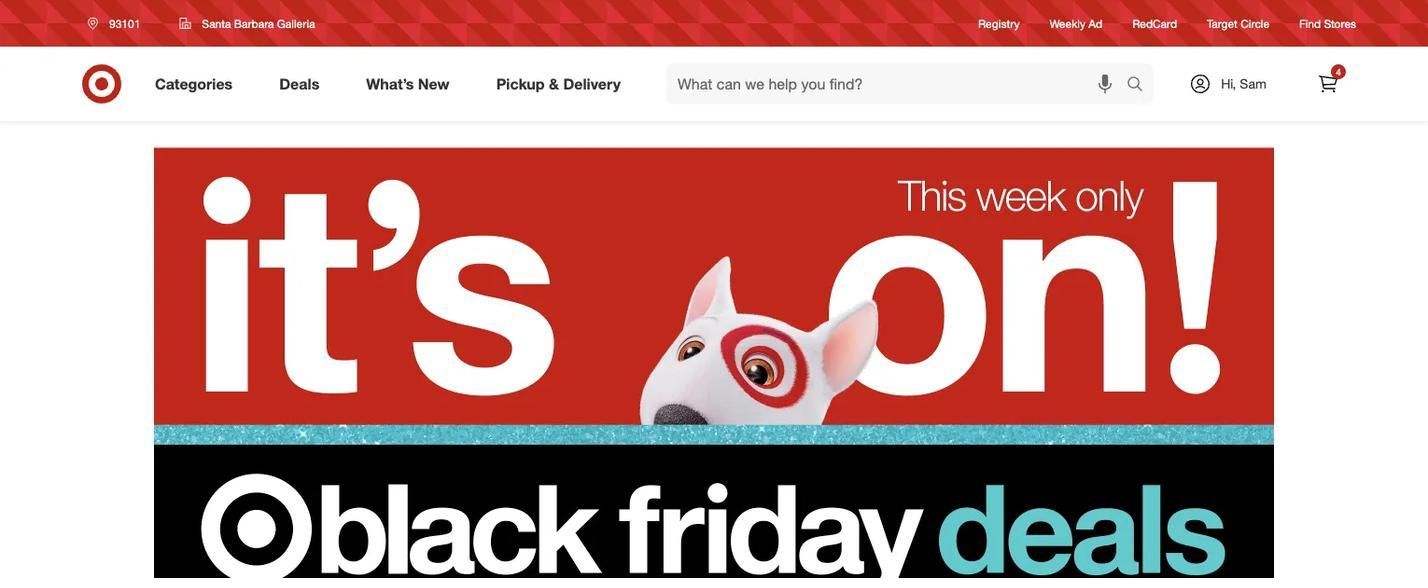 Task type: describe. For each thing, give the bounding box(es) containing it.
what's new link
[[350, 63, 473, 105]]

what's new
[[366, 75, 450, 93]]

circle
[[1241, 16, 1270, 30]]

hi, sam
[[1222, 76, 1267, 92]]

deals link
[[264, 63, 343, 105]]

93101
[[109, 16, 140, 30]]

weekly ad link
[[1050, 15, 1103, 31]]

santa barbara galleria
[[202, 16, 315, 30]]

stores
[[1325, 16, 1357, 30]]

hi,
[[1222, 76, 1237, 92]]

search button
[[1119, 63, 1164, 108]]

redcard link
[[1133, 15, 1178, 31]]

barbara
[[234, 16, 274, 30]]

weekly
[[1050, 16, 1086, 30]]

registry
[[979, 16, 1020, 30]]

deals
[[279, 75, 320, 93]]

categories link
[[139, 63, 256, 105]]

target circle link
[[1207, 15, 1270, 31]]

new
[[418, 75, 450, 93]]

registry link
[[979, 15, 1020, 31]]

find stores link
[[1300, 15, 1357, 31]]

sam
[[1240, 76, 1267, 92]]

4
[[1336, 66, 1342, 78]]

santa barbara galleria button
[[167, 7, 327, 40]]

93101 button
[[76, 7, 160, 40]]



Task type: vqa. For each thing, say whether or not it's contained in the screenshot.
store info
no



Task type: locate. For each thing, give the bounding box(es) containing it.
pickup & delivery
[[496, 75, 621, 93]]

redcard
[[1133, 16, 1178, 30]]

this week only it's on! target black friday deals image
[[154, 121, 1275, 579]]

santa
[[202, 16, 231, 30]]

weekly ad
[[1050, 16, 1103, 30]]

target
[[1207, 16, 1238, 30]]

What can we help you find? suggestions appear below search field
[[667, 63, 1132, 105]]

ad
[[1089, 16, 1103, 30]]

categories
[[155, 75, 233, 93]]

find
[[1300, 16, 1321, 30]]

pickup & delivery link
[[481, 63, 644, 105]]

search
[[1119, 77, 1164, 95]]

find stores
[[1300, 16, 1357, 30]]

pickup
[[496, 75, 545, 93]]

target circle
[[1207, 16, 1270, 30]]

4 link
[[1308, 63, 1349, 105]]

what's
[[366, 75, 414, 93]]

delivery
[[563, 75, 621, 93]]

galleria
[[277, 16, 315, 30]]

&
[[549, 75, 559, 93]]



